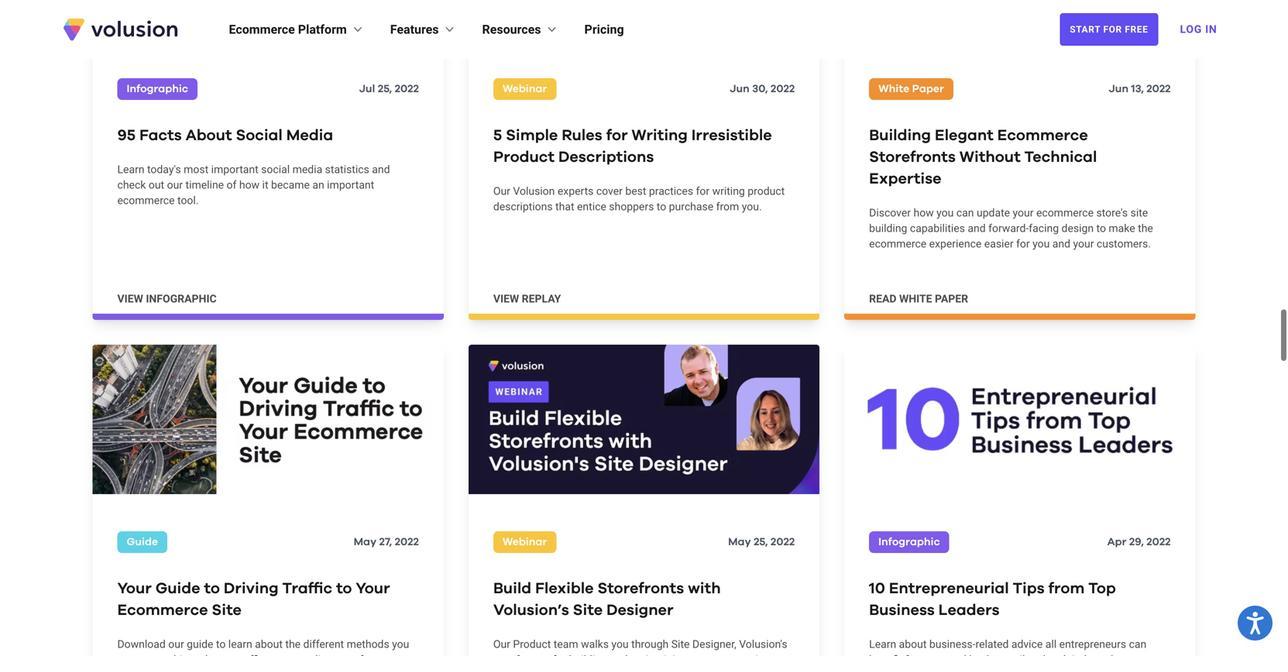 Task type: describe. For each thing, give the bounding box(es) containing it.
facts
[[140, 128, 182, 143]]

5 simple rules for writing irresistible product descriptions image
[[469, 0, 820, 41]]

2 your from the left
[[356, 581, 390, 597]]

best
[[626, 185, 647, 198]]

pricing
[[585, 22, 624, 37]]

your guide to driving traffic to your ecommerce site image
[[93, 345, 444, 494]]

27,
[[379, 537, 392, 548]]

building elegant ecommerce storefronts without technical expertise
[[870, 128, 1098, 187]]

building elegant ecommerce storefronts without technical expertise image
[[845, 0, 1196, 41]]

our inside download our guide to learn about the different methods you can use to drive relevant traffic to your online storefront.
[[168, 638, 184, 651]]

site inside our product team walks you through site designer, volusion's new feature for building and maintaining ecommerce sites.
[[672, 638, 690, 651]]

ecommerce inside learn today's most important social media statistics and check out our timeline of how it became an important ecommerce tool.
[[117, 194, 175, 207]]

sites.
[[750, 654, 776, 656]]

view for 95 facts about social media
[[117, 293, 143, 305]]

in
[[1206, 23, 1218, 36]]

descriptions
[[559, 150, 654, 165]]

product inside 5 simple rules for writing irresistible product descriptions
[[494, 150, 555, 165]]

log
[[1181, 23, 1203, 36]]

driving
[[224, 581, 279, 597]]

25, for 95 facts about social media
[[378, 84, 392, 95]]

irresistible
[[692, 128, 773, 143]]

0 vertical spatial guide
[[127, 537, 158, 548]]

white
[[900, 293, 933, 305]]

may for build flexible storefronts with volusion's site designer
[[729, 537, 752, 548]]

paper
[[913, 84, 945, 95]]

shoppers
[[609, 200, 654, 213]]

guide
[[187, 638, 214, 651]]

ecommerce inside dropdown button
[[229, 22, 295, 37]]

methods
[[347, 638, 390, 651]]

discover
[[870, 207, 912, 219]]

open accessibe: accessibility options, statement and help image
[[1247, 612, 1265, 635]]

view for 5 simple rules for writing irresistible product descriptions
[[494, 293, 519, 305]]

statistics
[[325, 163, 370, 176]]

webinar for simple
[[503, 84, 547, 95]]

learn
[[228, 638, 252, 651]]

timeline
[[186, 179, 224, 191]]

ecommerce platform button
[[229, 20, 366, 39]]

social
[[261, 163, 290, 176]]

without
[[960, 150, 1021, 165]]

most
[[184, 163, 209, 176]]

and inside our product team walks you through site designer, volusion's new feature for building and maintaining ecommerce sites.
[[610, 654, 628, 656]]

site inside build flexible storefronts with volusion's site designer
[[573, 603, 603, 618]]

build flexible storefronts with volusion's site designer
[[494, 581, 721, 618]]

2022 for build flexible storefronts with volusion's site designer
[[771, 537, 795, 548]]

customers.
[[1097, 238, 1152, 250]]

from inside 10 entrepreneurial tips from top business leaders
[[1049, 581, 1085, 597]]

ecommerce inside our product team walks you through site designer, volusion's new feature for building and maintaining ecommerce sites.
[[690, 654, 748, 656]]

pricing link
[[585, 20, 624, 39]]

30,
[[753, 84, 769, 95]]

expertise
[[870, 171, 942, 187]]

jun 30, 2022
[[730, 84, 795, 95]]

volusion
[[513, 185, 555, 198]]

ecommerce inside building elegant ecommerce storefronts without technical expertise
[[998, 128, 1089, 143]]

25, for build flexible storefronts with volusion's site designer
[[754, 537, 769, 548]]

jun 13, 2022
[[1109, 84, 1172, 95]]

read white paper
[[870, 293, 969, 305]]

ecommerce up design
[[1037, 207, 1094, 219]]

related
[[976, 638, 1009, 651]]

practices
[[649, 185, 694, 198]]

you up capabilities
[[937, 207, 954, 219]]

about inside learn about business-related advice all entrepreneurs can benefit from, quoted by the retail and tech industry's to
[[900, 638, 927, 651]]

5
[[494, 128, 502, 143]]

learn for 10 entrepreneurial tips from top business leaders
[[870, 638, 897, 651]]

rules
[[562, 128, 603, 143]]

your guide to driving traffic to your ecommerce site
[[117, 581, 390, 618]]

10 entrepreneurial tips from top business leaders
[[870, 581, 1117, 618]]

our for 5 simple rules for writing irresistible product descriptions
[[494, 185, 511, 198]]

2022 for 95 facts about social media
[[395, 84, 419, 95]]

how inside discover how you can update your ecommerce store's site building capabilities and forward-facing design to make the ecommerce experience easier for you and your customers.
[[914, 207, 935, 219]]

storefronts inside build flexible storefronts with volusion's site designer
[[598, 581, 685, 597]]

13,
[[1132, 84, 1145, 95]]

log in
[[1181, 23, 1218, 36]]

view replay
[[494, 293, 561, 305]]

2022 for your guide to driving traffic to your ecommerce site
[[395, 537, 419, 548]]

for inside our product team walks you through site designer, volusion's new feature for building and maintaining ecommerce sites.
[[553, 654, 567, 656]]

different
[[303, 638, 344, 651]]

to right traffic
[[336, 581, 352, 597]]

retail
[[1002, 654, 1026, 656]]

the inside download our guide to learn about the different methods you can use to drive relevant traffic to your online storefront.
[[286, 638, 301, 651]]

view replay button
[[494, 291, 561, 307]]

from inside our volusion experts cover best practices for writing product descriptions that entice shoppers to purchase from you.
[[717, 200, 740, 213]]

update
[[977, 207, 1011, 219]]

10 entrepreneurial tips from top business leaders image
[[845, 345, 1196, 494]]

replay
[[522, 293, 561, 305]]

writing
[[713, 185, 745, 198]]

use
[[138, 654, 155, 656]]

95 facts about social media
[[117, 128, 333, 143]]

design
[[1062, 222, 1094, 235]]

descriptions
[[494, 200, 553, 213]]

download our guide to learn about the different methods you can use to drive relevant traffic to your online storefront.
[[117, 638, 410, 656]]

all
[[1046, 638, 1057, 651]]

forward-
[[989, 222, 1030, 235]]

can inside download our guide to learn about the different methods you can use to drive relevant traffic to your online storefront.
[[117, 654, 135, 656]]

our for build flexible storefronts with volusion's site designer
[[494, 638, 511, 651]]

build
[[494, 581, 532, 597]]

for inside 5 simple rules for writing irresistible product descriptions
[[607, 128, 628, 143]]

the inside discover how you can update your ecommerce store's site building capabilities and forward-facing design to make the ecommerce experience easier for you and your customers.
[[1139, 222, 1154, 235]]

95
[[117, 128, 136, 143]]

how inside learn today's most important social media statistics and check out our timeline of how it became an important ecommerce tool.
[[239, 179, 260, 191]]

10
[[870, 581, 886, 597]]

flexible
[[536, 581, 594, 597]]

and inside learn about business-related advice all entrepreneurs can benefit from, quoted by the retail and tech industry's to
[[1028, 654, 1046, 656]]

elegant
[[935, 128, 994, 143]]

through
[[632, 638, 669, 651]]

resources
[[483, 22, 541, 37]]

of
[[227, 179, 237, 191]]

2 horizontal spatial your
[[1074, 238, 1095, 250]]

designer,
[[693, 638, 737, 651]]

out
[[149, 179, 164, 191]]

the inside learn about business-related advice all entrepreneurs can benefit from, quoted by the retail and tech industry's to
[[984, 654, 999, 656]]

our volusion experts cover best practices for writing product descriptions that entice shoppers to purchase from you.
[[494, 185, 785, 213]]

can inside discover how you can update your ecommerce store's site building capabilities and forward-facing design to make the ecommerce experience easier for you and your customers.
[[957, 207, 975, 219]]

tips
[[1013, 581, 1045, 597]]

apr 29, 2022
[[1108, 537, 1172, 548]]

traffic
[[237, 654, 265, 656]]

read white paper button
[[870, 291, 969, 307]]

team
[[554, 638, 579, 651]]

volusion's
[[740, 638, 788, 651]]



Task type: locate. For each thing, give the bounding box(es) containing it.
became
[[271, 179, 310, 191]]

facing
[[1030, 222, 1060, 235]]

learn about business-related advice all entrepreneurs can benefit from, quoted by the retail and tech industry's to
[[870, 638, 1147, 656]]

product
[[748, 185, 785, 198]]

for
[[607, 128, 628, 143], [696, 185, 710, 198], [1017, 238, 1031, 250], [553, 654, 567, 656]]

1 our from the top
[[494, 185, 511, 198]]

0 vertical spatial our
[[494, 185, 511, 198]]

entrepreneurial
[[890, 581, 1010, 597]]

maintaining
[[631, 654, 688, 656]]

product up feature
[[513, 638, 551, 651]]

the
[[1139, 222, 1154, 235], [286, 638, 301, 651], [984, 654, 999, 656]]

to inside our volusion experts cover best practices for writing product descriptions that entice shoppers to purchase from you.
[[657, 200, 667, 213]]

jun for building elegant ecommerce storefronts without technical expertise
[[1109, 84, 1129, 95]]

our right out
[[167, 179, 183, 191]]

experience
[[930, 238, 982, 250]]

by
[[970, 654, 981, 656]]

1 horizontal spatial storefronts
[[870, 150, 956, 165]]

1 about from the left
[[255, 638, 283, 651]]

0 horizontal spatial from
[[717, 200, 740, 213]]

our up drive at left
[[168, 638, 184, 651]]

0 vertical spatial your
[[1013, 207, 1034, 219]]

2022 for 10 entrepreneurial tips from top business leaders
[[1147, 537, 1172, 548]]

you right walks
[[612, 638, 629, 651]]

view inside button
[[117, 293, 143, 305]]

infographic up facts
[[127, 84, 188, 95]]

start for free
[[1071, 24, 1149, 35]]

may 25, 2022
[[729, 537, 795, 548]]

for down forward-
[[1017, 238, 1031, 250]]

view infographic
[[117, 293, 217, 305]]

from down writing
[[717, 200, 740, 213]]

1 vertical spatial the
[[286, 638, 301, 651]]

features button
[[390, 20, 458, 39]]

you
[[937, 207, 954, 219], [1033, 238, 1050, 250], [392, 638, 410, 651], [612, 638, 629, 651]]

0 vertical spatial learn
[[117, 163, 145, 176]]

ecommerce
[[117, 194, 175, 207], [1037, 207, 1094, 219], [870, 238, 927, 250], [690, 654, 748, 656]]

building
[[870, 128, 932, 143]]

0 vertical spatial from
[[717, 200, 740, 213]]

ecommerce up download
[[117, 603, 208, 618]]

0 horizontal spatial building
[[569, 654, 607, 656]]

features
[[390, 22, 439, 37]]

site inside your guide to driving traffic to your ecommerce site
[[212, 603, 242, 618]]

can right entrepreneurs
[[1130, 638, 1147, 651]]

may for your guide to driving traffic to your ecommerce site
[[354, 537, 377, 548]]

0 horizontal spatial about
[[255, 638, 283, 651]]

about up traffic on the left
[[255, 638, 283, 651]]

simple
[[506, 128, 558, 143]]

0 vertical spatial how
[[239, 179, 260, 191]]

ecommerce inside your guide to driving traffic to your ecommerce site
[[117, 603, 208, 618]]

1 horizontal spatial your
[[1013, 207, 1034, 219]]

1 vertical spatial our
[[168, 638, 184, 651]]

building down the discover
[[870, 222, 908, 235]]

2 vertical spatial the
[[984, 654, 999, 656]]

resources button
[[483, 20, 560, 39]]

1 horizontal spatial about
[[900, 638, 927, 651]]

95 facts about social media image
[[93, 0, 444, 41]]

your left online
[[280, 654, 301, 656]]

1 view from the left
[[117, 293, 143, 305]]

1 may from the left
[[354, 537, 377, 548]]

white paper
[[879, 84, 945, 95]]

our
[[167, 179, 183, 191], [168, 638, 184, 651]]

0 horizontal spatial view
[[117, 293, 143, 305]]

site down driving
[[212, 603, 242, 618]]

1 horizontal spatial view
[[494, 293, 519, 305]]

your
[[1013, 207, 1034, 219], [1074, 238, 1095, 250], [280, 654, 301, 656]]

you inside download our guide to learn about the different methods you can use to drive relevant traffic to your online storefront.
[[392, 638, 410, 651]]

how up capabilities
[[914, 207, 935, 219]]

building down walks
[[569, 654, 607, 656]]

2022 for 5 simple rules for writing irresistible product descriptions
[[771, 84, 795, 95]]

0 vertical spatial can
[[957, 207, 975, 219]]

and down advice
[[1028, 654, 1046, 656]]

2 horizontal spatial can
[[1130, 638, 1147, 651]]

our inside our volusion experts cover best practices for writing product descriptions that entice shoppers to purchase from you.
[[494, 185, 511, 198]]

storefronts up expertise
[[870, 150, 956, 165]]

to down store's
[[1097, 222, 1107, 235]]

1 horizontal spatial can
[[957, 207, 975, 219]]

about
[[186, 128, 232, 143]]

1 jun from the left
[[730, 84, 750, 95]]

2 view from the left
[[494, 293, 519, 305]]

product
[[494, 150, 555, 165], [513, 638, 551, 651]]

for inside discover how you can update your ecommerce store's site building capabilities and forward-facing design to make the ecommerce experience easier for you and your customers.
[[1017, 238, 1031, 250]]

2 horizontal spatial the
[[1139, 222, 1154, 235]]

1 horizontal spatial building
[[870, 222, 908, 235]]

learn for 95 facts about social media
[[117, 163, 145, 176]]

0 horizontal spatial how
[[239, 179, 260, 191]]

1 horizontal spatial 25,
[[754, 537, 769, 548]]

0 horizontal spatial can
[[117, 654, 135, 656]]

drive
[[170, 654, 193, 656]]

1 vertical spatial storefronts
[[598, 581, 685, 597]]

our up descriptions in the top of the page
[[494, 185, 511, 198]]

1 vertical spatial webinar
[[503, 537, 547, 548]]

1 horizontal spatial learn
[[870, 638, 897, 651]]

jun left 30,
[[730, 84, 750, 95]]

our product team walks you through site designer, volusion's new feature for building and maintaining ecommerce sites.
[[494, 638, 788, 656]]

for down team
[[553, 654, 567, 656]]

view left replay
[[494, 293, 519, 305]]

start
[[1071, 24, 1101, 35]]

for up purchase
[[696, 185, 710, 198]]

to down practices
[[657, 200, 667, 213]]

you.
[[742, 200, 762, 213]]

1 horizontal spatial site
[[573, 603, 603, 618]]

0 horizontal spatial your
[[117, 581, 152, 597]]

entrepreneurs
[[1060, 638, 1127, 651]]

0 horizontal spatial your
[[280, 654, 301, 656]]

1 horizontal spatial may
[[729, 537, 752, 548]]

about inside download our guide to learn about the different methods you can use to drive relevant traffic to your online storefront.
[[255, 638, 283, 651]]

the left different
[[286, 638, 301, 651]]

business-
[[930, 638, 976, 651]]

building inside our product team walks you through site designer, volusion's new feature for building and maintaining ecommerce sites.
[[569, 654, 607, 656]]

0 vertical spatial 25,
[[378, 84, 392, 95]]

you right methods
[[392, 638, 410, 651]]

experts
[[558, 185, 594, 198]]

0 vertical spatial building
[[870, 222, 908, 235]]

2 vertical spatial can
[[117, 654, 135, 656]]

ecommerce up technical
[[998, 128, 1089, 143]]

1 vertical spatial can
[[1130, 638, 1147, 651]]

0 horizontal spatial 25,
[[378, 84, 392, 95]]

2 our from the top
[[494, 638, 511, 651]]

1 vertical spatial how
[[914, 207, 935, 219]]

cover
[[597, 185, 623, 198]]

and down the update
[[968, 222, 986, 235]]

0 horizontal spatial site
[[212, 603, 242, 618]]

can inside learn about business-related advice all entrepreneurs can benefit from, quoted by the retail and tech industry's to
[[1130, 638, 1147, 651]]

for up descriptions
[[607, 128, 628, 143]]

guide inside your guide to driving traffic to your ecommerce site
[[156, 581, 200, 597]]

1 horizontal spatial how
[[914, 207, 935, 219]]

jun left 13,
[[1109, 84, 1129, 95]]

2022 for building elegant ecommerce storefronts without technical expertise
[[1147, 84, 1172, 95]]

webinar for flexible
[[503, 537, 547, 548]]

storefront.
[[335, 654, 386, 656]]

0 vertical spatial storefronts
[[870, 150, 956, 165]]

5 simple rules for writing irresistible product descriptions
[[494, 128, 773, 165]]

jun for 5 simple rules for writing irresistible product descriptions
[[730, 84, 750, 95]]

1 vertical spatial from
[[1049, 581, 1085, 597]]

1 vertical spatial your
[[1074, 238, 1095, 250]]

site up maintaining
[[672, 638, 690, 651]]

paper
[[936, 293, 969, 305]]

2 may from the left
[[729, 537, 752, 548]]

ecommerce down the discover
[[870, 238, 927, 250]]

0 vertical spatial our
[[167, 179, 183, 191]]

1 horizontal spatial jun
[[1109, 84, 1129, 95]]

webinar
[[503, 84, 547, 95], [503, 537, 547, 548]]

and left maintaining
[[610, 654, 628, 656]]

your down design
[[1074, 238, 1095, 250]]

webinar up build
[[503, 537, 547, 548]]

1 vertical spatial 25,
[[754, 537, 769, 548]]

capabilities
[[911, 222, 966, 235]]

2 horizontal spatial site
[[672, 638, 690, 651]]

to up relevant
[[216, 638, 226, 651]]

important up of
[[211, 163, 259, 176]]

2 jun from the left
[[1109, 84, 1129, 95]]

check
[[117, 179, 146, 191]]

2 about from the left
[[900, 638, 927, 651]]

important down statistics
[[327, 179, 375, 191]]

to left driving
[[204, 581, 220, 597]]

1 horizontal spatial infographic
[[879, 537, 941, 548]]

from,
[[906, 654, 931, 656]]

site down flexible
[[573, 603, 603, 618]]

1 vertical spatial learn
[[870, 638, 897, 651]]

today's
[[147, 163, 181, 176]]

from
[[717, 200, 740, 213], [1049, 581, 1085, 597]]

infographic
[[146, 293, 217, 305]]

0 horizontal spatial learn
[[117, 163, 145, 176]]

view inside button
[[494, 293, 519, 305]]

29,
[[1130, 537, 1145, 548]]

leaders
[[939, 603, 1000, 618]]

1 webinar from the top
[[503, 84, 547, 95]]

ecommerce down designer,
[[690, 654, 748, 656]]

apr
[[1108, 537, 1127, 548]]

with
[[688, 581, 721, 597]]

0 horizontal spatial important
[[211, 163, 259, 176]]

2 webinar from the top
[[503, 537, 547, 548]]

for inside our volusion experts cover best practices for writing product descriptions that entice shoppers to purchase from you.
[[696, 185, 710, 198]]

and right statistics
[[372, 163, 390, 176]]

1 your from the left
[[117, 581, 152, 597]]

social
[[236, 128, 283, 143]]

1 horizontal spatial your
[[356, 581, 390, 597]]

building inside discover how you can update your ecommerce store's site building capabilities and forward-facing design to make the ecommerce experience easier for you and your customers.
[[870, 222, 908, 235]]

our inside our product team walks you through site designer, volusion's new feature for building and maintaining ecommerce sites.
[[494, 638, 511, 651]]

your up forward-
[[1013, 207, 1034, 219]]

storefronts
[[870, 150, 956, 165], [598, 581, 685, 597]]

0 horizontal spatial infographic
[[127, 84, 188, 95]]

0 vertical spatial product
[[494, 150, 555, 165]]

0 horizontal spatial storefronts
[[598, 581, 685, 597]]

the down site
[[1139, 222, 1154, 235]]

0 vertical spatial ecommerce
[[229, 22, 295, 37]]

ecommerce left platform
[[229, 22, 295, 37]]

2 vertical spatial ecommerce
[[117, 603, 208, 618]]

and inside learn today's most important social media statistics and check out our timeline of how it became an important ecommerce tool.
[[372, 163, 390, 176]]

about up from,
[[900, 638, 927, 651]]

build flexible storefronts with volusion's site designer image
[[469, 345, 820, 494]]

white
[[879, 84, 910, 95]]

our up new
[[494, 638, 511, 651]]

to right use on the bottom left of page
[[158, 654, 167, 656]]

top
[[1089, 581, 1117, 597]]

1 horizontal spatial ecommerce
[[229, 22, 295, 37]]

can left the update
[[957, 207, 975, 219]]

it
[[262, 179, 269, 191]]

the down related
[[984, 654, 999, 656]]

your up download
[[117, 581, 152, 597]]

1 horizontal spatial from
[[1049, 581, 1085, 597]]

feature
[[516, 654, 550, 656]]

your down 27,
[[356, 581, 390, 597]]

1 vertical spatial infographic
[[879, 537, 941, 548]]

ecommerce down out
[[117, 194, 175, 207]]

learn up benefit
[[870, 638, 897, 651]]

walks
[[581, 638, 609, 651]]

can
[[957, 207, 975, 219], [1130, 638, 1147, 651], [117, 654, 135, 656]]

make
[[1109, 222, 1136, 235]]

storefronts inside building elegant ecommerce storefronts without technical expertise
[[870, 150, 956, 165]]

0 vertical spatial the
[[1139, 222, 1154, 235]]

site
[[212, 603, 242, 618], [573, 603, 603, 618], [672, 638, 690, 651]]

traffic
[[283, 581, 333, 597]]

2 vertical spatial your
[[280, 654, 301, 656]]

1 vertical spatial guide
[[156, 581, 200, 597]]

about
[[255, 638, 283, 651], [900, 638, 927, 651]]

1 vertical spatial our
[[494, 638, 511, 651]]

online
[[303, 654, 333, 656]]

can down download
[[117, 654, 135, 656]]

view left infographic
[[117, 293, 143, 305]]

to inside discover how you can update your ecommerce store's site building capabilities and forward-facing design to make the ecommerce experience easier for you and your customers.
[[1097, 222, 1107, 235]]

relevant
[[196, 654, 234, 656]]

storefronts up designer
[[598, 581, 685, 597]]

0 vertical spatial webinar
[[503, 84, 547, 95]]

0 horizontal spatial ecommerce
[[117, 603, 208, 618]]

industry's
[[1073, 654, 1119, 656]]

view
[[117, 293, 143, 305], [494, 293, 519, 305]]

volusion's
[[494, 603, 570, 618]]

and down design
[[1053, 238, 1071, 250]]

0 horizontal spatial may
[[354, 537, 377, 548]]

2 horizontal spatial ecommerce
[[998, 128, 1089, 143]]

infographic for facts
[[127, 84, 188, 95]]

from left top
[[1049, 581, 1085, 597]]

business
[[870, 603, 935, 618]]

0 vertical spatial important
[[211, 163, 259, 176]]

how left it
[[239, 179, 260, 191]]

1 horizontal spatial the
[[984, 654, 999, 656]]

platform
[[298, 22, 347, 37]]

start for free link
[[1061, 13, 1159, 46]]

media
[[293, 163, 323, 176]]

product down simple at the top left of page
[[494, 150, 555, 165]]

product inside our product team walks you through site designer, volusion's new feature for building and maintaining ecommerce sites.
[[513, 638, 551, 651]]

you inside our product team walks you through site designer, volusion's new feature for building and maintaining ecommerce sites.
[[612, 638, 629, 651]]

download
[[117, 638, 166, 651]]

0 vertical spatial infographic
[[127, 84, 188, 95]]

infographic for entrepreneurial
[[879, 537, 941, 548]]

learn inside learn about business-related advice all entrepreneurs can benefit from, quoted by the retail and tech industry's to
[[870, 638, 897, 651]]

benefit
[[870, 654, 903, 656]]

your
[[117, 581, 152, 597], [356, 581, 390, 597]]

learn up check in the top of the page
[[117, 163, 145, 176]]

building
[[870, 222, 908, 235], [569, 654, 607, 656]]

may 27, 2022
[[354, 537, 419, 548]]

webinar up simple at the top left of page
[[503, 84, 547, 95]]

to right traffic on the left
[[268, 654, 277, 656]]

you down the facing
[[1033, 238, 1050, 250]]

tech
[[1049, 654, 1070, 656]]

infographic up 10 at the bottom of the page
[[879, 537, 941, 548]]

1 vertical spatial important
[[327, 179, 375, 191]]

1 horizontal spatial important
[[327, 179, 375, 191]]

0 horizontal spatial jun
[[730, 84, 750, 95]]

for
[[1104, 24, 1123, 35]]

our
[[494, 185, 511, 198], [494, 638, 511, 651]]

1 vertical spatial building
[[569, 654, 607, 656]]

1 vertical spatial product
[[513, 638, 551, 651]]

our inside learn today's most important social media statistics and check out our timeline of how it became an important ecommerce tool.
[[167, 179, 183, 191]]

your inside download our guide to learn about the different methods you can use to drive relevant traffic to your online storefront.
[[280, 654, 301, 656]]

0 horizontal spatial the
[[286, 638, 301, 651]]

how
[[239, 179, 260, 191], [914, 207, 935, 219]]

1 vertical spatial ecommerce
[[998, 128, 1089, 143]]

that
[[556, 200, 575, 213]]

learn inside learn today's most important social media statistics and check out our timeline of how it became an important ecommerce tool.
[[117, 163, 145, 176]]



Task type: vqa. For each thing, say whether or not it's contained in the screenshot.
leftmost "can"
yes



